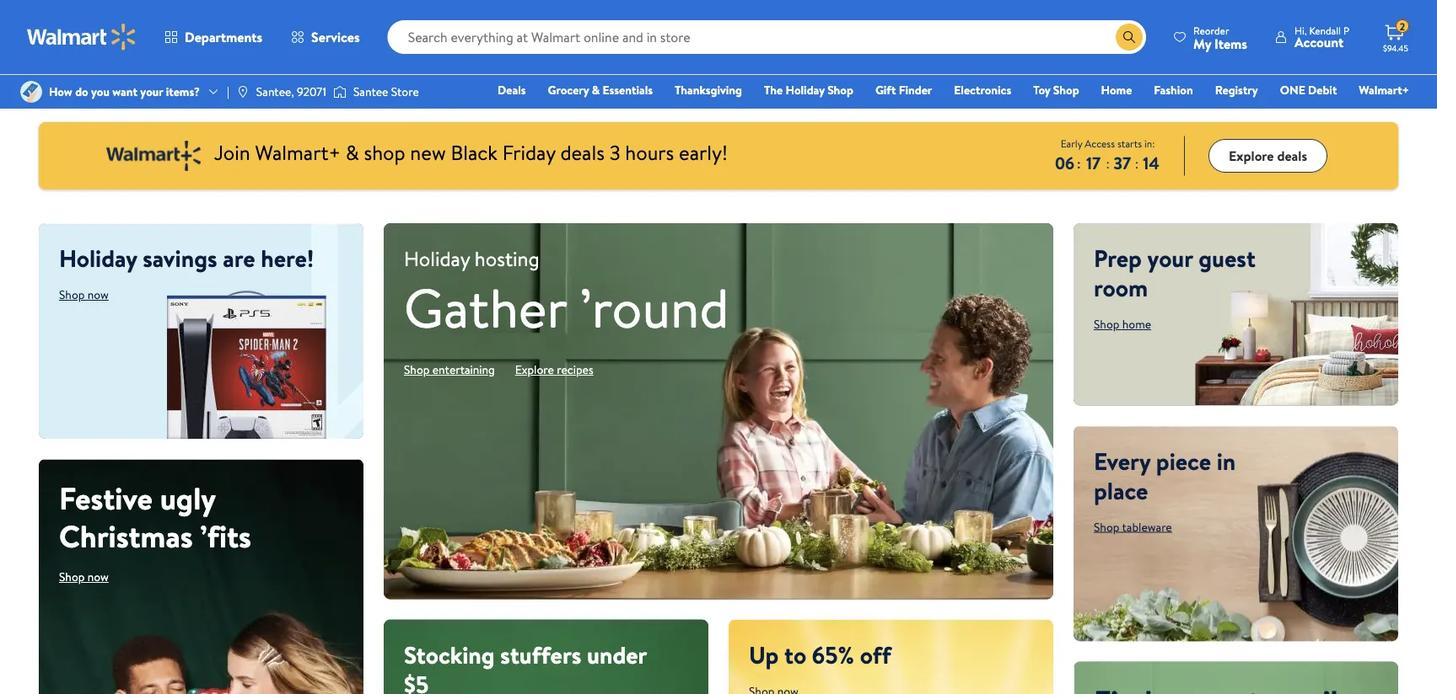Task type: describe. For each thing, give the bounding box(es) containing it.
1 vertical spatial walmart+
[[255, 138, 341, 167]]

search icon image
[[1123, 30, 1136, 44]]

shop for festive ugly christmas 'fits
[[59, 569, 85, 586]]

early
[[1061, 136, 1082, 151]]

0 vertical spatial holiday
[[786, 82, 825, 98]]

37
[[1114, 151, 1131, 175]]

gather
[[404, 270, 567, 345]]

hours
[[625, 138, 674, 167]]

thanksgiving
[[675, 82, 742, 98]]

$5
[[404, 669, 429, 695]]

now for festive ugly christmas 'fits
[[88, 569, 109, 586]]

p
[[1343, 23, 1350, 38]]

toy shop link
[[1026, 81, 1087, 99]]

here!
[[261, 242, 314, 275]]

'round
[[580, 270, 729, 345]]

festive
[[59, 478, 153, 520]]

electronics
[[954, 82, 1011, 98]]

explore for explore recipes
[[515, 362, 554, 378]]

are
[[223, 242, 255, 275]]

deals
[[498, 82, 526, 98]]

thanksgiving link
[[667, 81, 750, 99]]

 image for santee store
[[333, 84, 347, 100]]

items
[[1215, 34, 1247, 53]]

debit
[[1308, 82, 1337, 98]]

piece
[[1156, 445, 1211, 478]]

$94.45
[[1383, 42, 1408, 54]]

|
[[227, 83, 229, 100]]

explore for explore deals
[[1229, 147, 1274, 165]]

do
[[75, 83, 88, 100]]

toy
[[1033, 82, 1051, 98]]

reorder my items
[[1194, 23, 1247, 53]]

services button
[[277, 17, 374, 57]]

0 vertical spatial walmart+
[[1359, 82, 1409, 98]]

hi, kendall p account
[[1295, 23, 1350, 51]]

starts
[[1118, 136, 1142, 151]]

christmas
[[59, 516, 193, 558]]

0 vertical spatial your
[[140, 83, 163, 100]]

gift finder
[[875, 82, 932, 98]]

shop for gather 'round
[[404, 362, 430, 378]]

early!
[[679, 138, 728, 167]]

gather 'round
[[404, 270, 729, 345]]

santee
[[353, 83, 388, 100]]

shop for every piece in place
[[1094, 519, 1120, 536]]

to
[[784, 639, 806, 672]]

how
[[49, 83, 72, 100]]

prep your guest room
[[1094, 242, 1256, 304]]

 image for how do you want your items?
[[20, 81, 42, 103]]

every
[[1094, 445, 1151, 478]]

shop
[[364, 138, 405, 167]]

grocery & essentials
[[548, 82, 653, 98]]

one debit link
[[1273, 81, 1345, 99]]

registry
[[1215, 82, 1258, 98]]

home
[[1122, 316, 1151, 333]]

place
[[1094, 474, 1148, 507]]

one debit
[[1280, 82, 1337, 98]]

early access starts in: 06 : 17 : 37 : 14
[[1055, 136, 1160, 175]]

one
[[1280, 82, 1305, 98]]

grocery
[[548, 82, 589, 98]]

my
[[1194, 34, 1211, 53]]

fashion link
[[1147, 81, 1201, 99]]

Walmart Site-Wide search field
[[388, 20, 1146, 54]]

savings
[[143, 242, 217, 275]]

in:
[[1145, 136, 1155, 151]]

services
[[311, 28, 360, 46]]

off
[[860, 639, 891, 672]]

home
[[1101, 82, 1132, 98]]

stuffers
[[500, 639, 581, 672]]

explore recipes
[[515, 362, 593, 378]]

ugly
[[160, 478, 215, 520]]

deals inside button
[[1277, 147, 1307, 165]]

up to 65% off
[[749, 639, 891, 672]]

want
[[112, 83, 137, 100]]

you
[[91, 83, 110, 100]]

fashion
[[1154, 82, 1193, 98]]

account
[[1295, 33, 1344, 51]]

now for holiday savings are here!
[[88, 287, 109, 303]]

hi,
[[1295, 23, 1307, 38]]

grocery & essentials link
[[540, 81, 660, 99]]



Task type: vqa. For each thing, say whether or not it's contained in the screenshot.
Add to Favorites list, VIZIO 50" Class V-Series 4K UHD LED Smart TV V505-J09 icon in the bottom right of the page
no



Task type: locate. For each thing, give the bounding box(es) containing it.
:
[[1077, 154, 1081, 172], [1106, 154, 1110, 172], [1135, 154, 1139, 172]]

friday
[[502, 138, 556, 167]]

black
[[451, 138, 498, 167]]

join
[[214, 138, 250, 167]]

1 vertical spatial holiday
[[59, 242, 137, 275]]

1 horizontal spatial &
[[592, 82, 600, 98]]

17
[[1086, 151, 1101, 175]]

the
[[764, 82, 783, 98]]

deals link
[[490, 81, 534, 99]]

festive ugly christmas 'fits
[[59, 478, 251, 558]]

gift finder link
[[868, 81, 940, 99]]

shop now
[[59, 287, 109, 303], [59, 569, 109, 586]]

0 vertical spatial &
[[592, 82, 600, 98]]

access
[[1085, 136, 1115, 151]]

1 horizontal spatial deals
[[1277, 147, 1307, 165]]

electronics link
[[947, 81, 1019, 99]]

0 horizontal spatial your
[[140, 83, 163, 100]]

toy shop
[[1033, 82, 1079, 98]]

santee, 92071
[[256, 83, 326, 100]]

in
[[1217, 445, 1236, 478]]

walmart plus logo image
[[106, 141, 201, 171]]

2 shop now link from the top
[[59, 569, 109, 586]]

explore inside button
[[1229, 147, 1274, 165]]

departments button
[[150, 17, 277, 57]]

65%
[[812, 639, 854, 672]]

explore deals
[[1229, 147, 1307, 165]]

1 shop now from the top
[[59, 287, 109, 303]]

new
[[410, 138, 446, 167]]

0 vertical spatial explore
[[1229, 147, 1274, 165]]

walmart+ down $94.45
[[1359, 82, 1409, 98]]

your right want
[[140, 83, 163, 100]]

essentials
[[603, 82, 653, 98]]

explore recipes link
[[515, 362, 593, 378]]

walmart+ link
[[1351, 81, 1417, 99]]

1 vertical spatial your
[[1148, 242, 1193, 275]]

& right grocery
[[592, 82, 600, 98]]

 image
[[20, 81, 42, 103], [333, 84, 347, 100]]

walmart image
[[27, 24, 137, 51]]

explore
[[1229, 147, 1274, 165], [515, 362, 554, 378]]

shop entertaining link
[[404, 362, 495, 378]]

1 horizontal spatial explore
[[1229, 147, 1274, 165]]

stocking stuffers under $5
[[404, 639, 647, 695]]

reorder
[[1194, 23, 1229, 38]]

1 vertical spatial shop now
[[59, 569, 109, 586]]

now
[[88, 287, 109, 303], [88, 569, 109, 586]]

0 horizontal spatial explore
[[515, 362, 554, 378]]

2
[[1400, 19, 1405, 33]]

0 horizontal spatial walmart+
[[255, 138, 341, 167]]

explore down registry at right
[[1229, 147, 1274, 165]]

your inside prep your guest room
[[1148, 242, 1193, 275]]

1 now from the top
[[88, 287, 109, 303]]

shop now link for festive ugly christmas 'fits
[[59, 569, 109, 586]]

0 horizontal spatial :
[[1077, 154, 1081, 172]]

'fits
[[200, 516, 251, 558]]

3
[[610, 138, 620, 167]]

up
[[749, 639, 779, 672]]

2 shop now from the top
[[59, 569, 109, 586]]

the holiday shop link
[[757, 81, 861, 99]]

shop now for festive ugly christmas 'fits
[[59, 569, 109, 586]]

holiday
[[786, 82, 825, 98], [59, 242, 137, 275]]

0 horizontal spatial holiday
[[59, 242, 137, 275]]

2 now from the top
[[88, 569, 109, 586]]

departments
[[185, 28, 262, 46]]

shop now link for holiday savings are here!
[[59, 287, 109, 303]]

prep
[[1094, 242, 1142, 275]]

tableware
[[1122, 519, 1172, 536]]

: right 06
[[1077, 154, 1081, 172]]

: left 14
[[1135, 154, 1139, 172]]

deals
[[560, 138, 605, 167], [1277, 147, 1307, 165]]

 image right 92071
[[333, 84, 347, 100]]

walmart+ down santee, 92071
[[255, 138, 341, 167]]

92071
[[297, 83, 326, 100]]

06
[[1055, 151, 1075, 175]]

kendall
[[1309, 23, 1341, 38]]

gift
[[875, 82, 896, 98]]

1 vertical spatial explore
[[515, 362, 554, 378]]

holiday savings are here!
[[59, 242, 314, 275]]

& inside grocery & essentials link
[[592, 82, 600, 98]]

deals down one
[[1277, 147, 1307, 165]]

deals left '3'
[[560, 138, 605, 167]]

home link
[[1094, 81, 1140, 99]]

shop now for holiday savings are here!
[[59, 287, 109, 303]]

shop tableware link
[[1094, 519, 1172, 536]]

 image
[[236, 85, 250, 99]]

holiday left savings on the left of page
[[59, 242, 137, 275]]

every piece in place
[[1094, 445, 1236, 507]]

0 vertical spatial shop now
[[59, 287, 109, 303]]

join walmart+ & shop new black friday deals 3 hours early!
[[214, 138, 728, 167]]

store
[[391, 83, 419, 100]]

entertaining
[[432, 362, 495, 378]]

explore deals button
[[1209, 139, 1328, 173]]

shop entertaining
[[404, 362, 495, 378]]

1 vertical spatial shop now link
[[59, 569, 109, 586]]

shop now link
[[59, 287, 109, 303], [59, 569, 109, 586]]

1 horizontal spatial :
[[1106, 154, 1110, 172]]

Search search field
[[388, 20, 1146, 54]]

0 horizontal spatial  image
[[20, 81, 42, 103]]

0 horizontal spatial deals
[[560, 138, 605, 167]]

1 horizontal spatial walmart+
[[1359, 82, 1409, 98]]

1 horizontal spatial your
[[1148, 242, 1193, 275]]

your right prep
[[1148, 242, 1193, 275]]

explore left recipes
[[515, 362, 554, 378]]

: left 37
[[1106, 154, 1110, 172]]

shop
[[828, 82, 853, 98], [1053, 82, 1079, 98], [59, 287, 85, 303], [1094, 316, 1120, 333], [404, 362, 430, 378], [1094, 519, 1120, 536], [59, 569, 85, 586]]

1 horizontal spatial holiday
[[786, 82, 825, 98]]

shop tableware
[[1094, 519, 1172, 536]]

holiday right the
[[786, 82, 825, 98]]

1 horizontal spatial  image
[[333, 84, 347, 100]]

1 shop now link from the top
[[59, 287, 109, 303]]

how do you want your items?
[[49, 83, 200, 100]]

santee store
[[353, 83, 419, 100]]

guest
[[1199, 242, 1256, 275]]

 image left how
[[20, 81, 42, 103]]

stocking
[[404, 639, 495, 672]]

1 vertical spatial &
[[346, 138, 359, 167]]

0 vertical spatial now
[[88, 287, 109, 303]]

2 : from the left
[[1106, 154, 1110, 172]]

items?
[[166, 83, 200, 100]]

14
[[1143, 151, 1160, 175]]

2 horizontal spatial :
[[1135, 154, 1139, 172]]

0 vertical spatial shop now link
[[59, 287, 109, 303]]

shop for prep your guest room
[[1094, 316, 1120, 333]]

1 : from the left
[[1077, 154, 1081, 172]]

1 vertical spatial now
[[88, 569, 109, 586]]

shop for holiday savings are here!
[[59, 287, 85, 303]]

recipes
[[557, 362, 593, 378]]

0 horizontal spatial &
[[346, 138, 359, 167]]

shop home link
[[1094, 316, 1151, 333]]

3 : from the left
[[1135, 154, 1139, 172]]

& left shop in the left of the page
[[346, 138, 359, 167]]

clear search field text image
[[1096, 30, 1109, 44]]

the holiday shop
[[764, 82, 853, 98]]

santee,
[[256, 83, 294, 100]]



